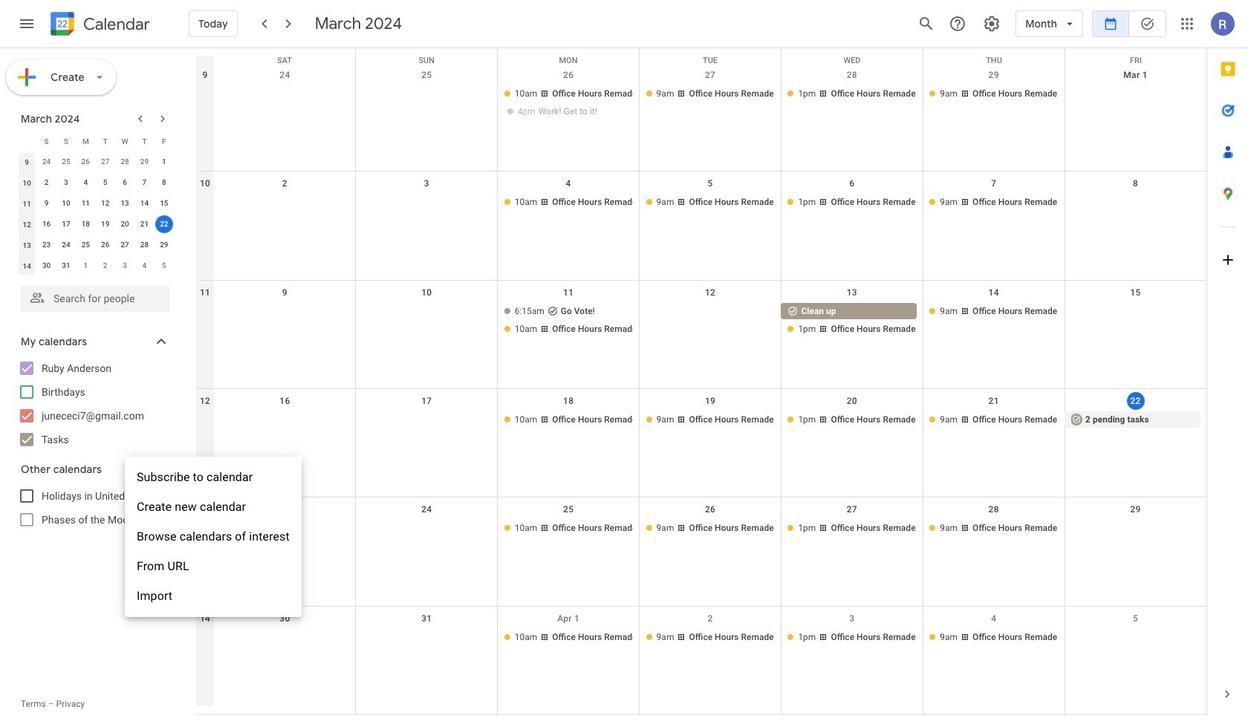 Task type: locate. For each thing, give the bounding box(es) containing it.
16 element
[[38, 215, 55, 233]]

Search for people text field
[[30, 285, 160, 312]]

cell
[[214, 85, 356, 121], [356, 85, 498, 121], [498, 85, 639, 121], [1065, 85, 1206, 121], [214, 194, 356, 212], [356, 194, 498, 212], [1065, 194, 1206, 212], [154, 214, 174, 235], [214, 303, 356, 339], [356, 303, 498, 339], [498, 303, 639, 339], [639, 303, 781, 339], [781, 303, 923, 339], [1065, 303, 1206, 339], [214, 412, 356, 429], [356, 412, 498, 429], [214, 520, 356, 538], [356, 520, 498, 538], [1065, 520, 1206, 538], [214, 629, 356, 647], [356, 629, 498, 647], [1065, 629, 1206, 647]]

february 26 element
[[77, 153, 95, 171]]

april 5 element
[[155, 257, 173, 275]]

february 29 element
[[136, 153, 153, 171]]

heading
[[80, 15, 150, 33]]

calendar element
[[48, 9, 150, 42]]

None search field
[[0, 279, 184, 312]]

grid
[[196, 48, 1206, 715]]

march 2024 grid
[[14, 131, 174, 276]]

tab list
[[1207, 48, 1248, 674]]

row group
[[17, 152, 174, 276]]

7 element
[[136, 174, 153, 192]]

add calendars. menu
[[125, 457, 301, 617]]

5 element
[[96, 174, 114, 192]]

31 element
[[57, 257, 75, 275]]

add other calendars image
[[129, 461, 144, 476]]

cell inside march 2024 grid
[[154, 214, 174, 235]]

column header
[[17, 131, 37, 152]]

10 element
[[57, 195, 75, 212]]

row
[[196, 48, 1206, 71], [196, 63, 1206, 172], [17, 131, 174, 152], [17, 152, 174, 172], [196, 172, 1206, 281], [17, 172, 174, 193], [17, 193, 174, 214], [17, 214, 174, 235], [17, 235, 174, 256], [17, 256, 174, 276], [196, 281, 1206, 389], [196, 389, 1206, 498], [196, 498, 1206, 607], [196, 607, 1206, 715]]

2 element
[[38, 174, 55, 192]]

6 element
[[116, 174, 134, 192]]

other calendars list
[[3, 484, 184, 532]]

4 element
[[77, 174, 95, 192]]

19 element
[[96, 215, 114, 233]]

february 24 element
[[38, 153, 55, 171]]

9 element
[[38, 195, 55, 212]]

column header inside march 2024 grid
[[17, 131, 37, 152]]

20 element
[[116, 215, 134, 233]]

30 element
[[38, 257, 55, 275]]

28 element
[[136, 236, 153, 254]]

main drawer image
[[18, 15, 36, 33]]



Task type: vqa. For each thing, say whether or not it's contained in the screenshot.
april 3 element at the top of the page
yes



Task type: describe. For each thing, give the bounding box(es) containing it.
18 element
[[77, 215, 95, 233]]

29 element
[[155, 236, 173, 254]]

13 element
[[116, 195, 134, 212]]

26 element
[[96, 236, 114, 254]]

my calendars list
[[3, 357, 184, 452]]

8 element
[[155, 174, 173, 192]]

22, today element
[[155, 215, 173, 233]]

27 element
[[116, 236, 134, 254]]

24 element
[[57, 236, 75, 254]]

11 element
[[77, 195, 95, 212]]

25 element
[[77, 236, 95, 254]]

april 4 element
[[136, 257, 153, 275]]

april 2 element
[[96, 257, 114, 275]]

april 3 element
[[116, 257, 134, 275]]

february 25 element
[[57, 153, 75, 171]]

february 27 element
[[96, 153, 114, 171]]

23 element
[[38, 236, 55, 254]]

april 1 element
[[77, 257, 95, 275]]

15 element
[[155, 195, 173, 212]]

12 element
[[96, 195, 114, 212]]

14 element
[[136, 195, 153, 212]]

heading inside calendar element
[[80, 15, 150, 33]]

february 28 element
[[116, 153, 134, 171]]

21 element
[[136, 215, 153, 233]]

row group inside march 2024 grid
[[17, 152, 174, 276]]

1 element
[[155, 153, 173, 171]]

settings menu image
[[983, 15, 1001, 33]]

17 element
[[57, 215, 75, 233]]

3 element
[[57, 174, 75, 192]]



